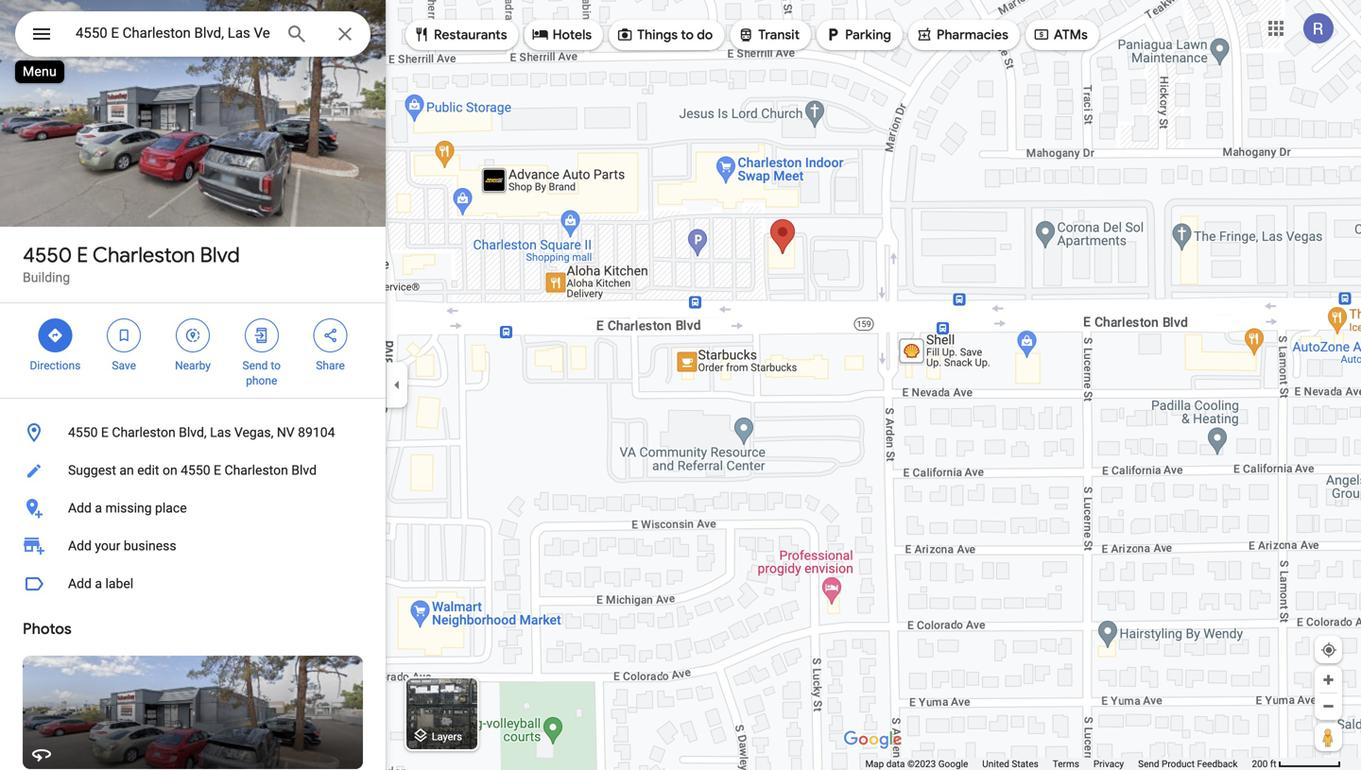 Task type: locate. For each thing, give the bounding box(es) containing it.
a left missing
[[95, 500, 102, 516]]

send left product
[[1138, 758, 1159, 770]]

4550 for blvd,
[[68, 425, 98, 440]]

a for missing
[[95, 500, 102, 516]]

to inside send to phone
[[271, 359, 281, 372]]

photos
[[23, 620, 72, 639]]

4550 up building
[[23, 242, 72, 268]]

 hotels
[[532, 24, 592, 45]]

send inside button
[[1138, 758, 1159, 770]]

send
[[242, 359, 268, 372], [1138, 758, 1159, 770]]

0 vertical spatial to
[[681, 26, 694, 43]]

0 vertical spatial charleston
[[93, 242, 195, 268]]


[[47, 325, 64, 346]]

200
[[1252, 758, 1268, 770]]

 pharmacies
[[916, 24, 1008, 45]]

1 add from the top
[[68, 500, 92, 516]]


[[253, 325, 270, 346]]


[[322, 325, 339, 346]]

2 a from the top
[[95, 576, 102, 592]]

privacy button
[[1093, 758, 1124, 770]]

blvd up 
[[200, 242, 240, 268]]

4550 right on
[[181, 463, 210, 478]]

0 horizontal spatial to
[[271, 359, 281, 372]]

to up the phone
[[271, 359, 281, 372]]

add left your
[[68, 538, 92, 554]]

collapse side panel image
[[387, 375, 407, 396]]

3 add from the top
[[68, 576, 92, 592]]

0 horizontal spatial blvd
[[200, 242, 240, 268]]

4550 e charleston blvd main content
[[0, 0, 386, 770]]

to
[[681, 26, 694, 43], [271, 359, 281, 372]]

0 vertical spatial 4550
[[23, 242, 72, 268]]

add a missing place button
[[0, 490, 386, 527]]

footer
[[865, 758, 1252, 770]]

share
[[316, 359, 345, 372]]

add
[[68, 500, 92, 516], [68, 538, 92, 554], [68, 576, 92, 592]]

your
[[95, 538, 120, 554]]

4550
[[23, 242, 72, 268], [68, 425, 98, 440], [181, 463, 210, 478]]

1 horizontal spatial to
[[681, 26, 694, 43]]

a left label
[[95, 576, 102, 592]]

add for add your business
[[68, 538, 92, 554]]

to inside  things to do
[[681, 26, 694, 43]]

add left label
[[68, 576, 92, 592]]

0 horizontal spatial send
[[242, 359, 268, 372]]


[[413, 24, 430, 45]]

charleston inside 4550 e charleston blvd building
[[93, 242, 195, 268]]

blvd down 89104
[[291, 463, 317, 478]]

add down suggest
[[68, 500, 92, 516]]

zoom in image
[[1321, 673, 1335, 687]]

2 vertical spatial add
[[68, 576, 92, 592]]

united states button
[[982, 758, 1038, 770]]

2 vertical spatial charleston
[[224, 463, 288, 478]]

send for send product feedback
[[1138, 758, 1159, 770]]

charleston up edit
[[112, 425, 176, 440]]

1 horizontal spatial blvd
[[291, 463, 317, 478]]

charleston down vegas,
[[224, 463, 288, 478]]

charleston for blvd
[[93, 242, 195, 268]]

1 vertical spatial blvd
[[291, 463, 317, 478]]

 atms
[[1033, 24, 1088, 45]]

place
[[155, 500, 187, 516]]

1 vertical spatial send
[[1138, 758, 1159, 770]]

product
[[1162, 758, 1195, 770]]

89104
[[298, 425, 335, 440]]

charleston up 
[[93, 242, 195, 268]]

blvd,
[[179, 425, 207, 440]]

1 vertical spatial add
[[68, 538, 92, 554]]

actions for 4550 e charleston blvd region
[[0, 303, 386, 398]]

0 vertical spatial a
[[95, 500, 102, 516]]

0 vertical spatial add
[[68, 500, 92, 516]]

add for add a label
[[68, 576, 92, 592]]

save
[[112, 359, 136, 372]]

2 vertical spatial e
[[214, 463, 221, 478]]

0 horizontal spatial e
[[77, 242, 88, 268]]

e
[[77, 242, 88, 268], [101, 425, 109, 440], [214, 463, 221, 478]]

0 vertical spatial blvd
[[200, 242, 240, 268]]

1 horizontal spatial e
[[101, 425, 109, 440]]

google maps element
[[0, 0, 1361, 770]]

states
[[1012, 758, 1038, 770]]

blvd
[[200, 242, 240, 268], [291, 463, 317, 478]]

to left do
[[681, 26, 694, 43]]

1 vertical spatial a
[[95, 576, 102, 592]]

las
[[210, 425, 231, 440]]

1 vertical spatial 4550
[[68, 425, 98, 440]]

200 ft button
[[1252, 758, 1341, 770]]

a
[[95, 500, 102, 516], [95, 576, 102, 592]]

None field
[[76, 22, 270, 44]]

suggest an edit on 4550 e charleston blvd
[[68, 463, 317, 478]]


[[532, 24, 549, 45]]

e inside 4550 e charleston blvd building
[[77, 242, 88, 268]]

0 vertical spatial send
[[242, 359, 268, 372]]

charleston
[[93, 242, 195, 268], [112, 425, 176, 440], [224, 463, 288, 478]]

4550 up suggest
[[68, 425, 98, 440]]

hotels
[[553, 26, 592, 43]]

map
[[865, 758, 884, 770]]

4550 inside 4550 e charleston blvd building
[[23, 242, 72, 268]]

pharmacies
[[937, 26, 1008, 43]]

united states
[[982, 758, 1038, 770]]

2 add from the top
[[68, 538, 92, 554]]

1 vertical spatial e
[[101, 425, 109, 440]]

1 a from the top
[[95, 500, 102, 516]]

vegas,
[[234, 425, 273, 440]]

transit
[[758, 26, 800, 43]]

directions
[[30, 359, 81, 372]]

footer inside google maps element
[[865, 758, 1252, 770]]

1 horizontal spatial send
[[1138, 758, 1159, 770]]

ft
[[1270, 758, 1276, 770]]

e for blvd
[[77, 242, 88, 268]]

add a missing place
[[68, 500, 187, 516]]

4550 e charleston blvd, las vegas, nv 89104
[[68, 425, 335, 440]]

send inside send to phone
[[242, 359, 268, 372]]

2 vertical spatial 4550
[[181, 463, 210, 478]]

footer containing map data ©2023 google
[[865, 758, 1252, 770]]

atms
[[1054, 26, 1088, 43]]

layers
[[432, 731, 462, 743]]

1 vertical spatial charleston
[[112, 425, 176, 440]]

1 vertical spatial to
[[271, 359, 281, 372]]

google
[[938, 758, 968, 770]]

0 vertical spatial e
[[77, 242, 88, 268]]

add a label
[[68, 576, 133, 592]]

send up the phone
[[242, 359, 268, 372]]



Task type: vqa. For each thing, say whether or not it's contained in the screenshot.


Task type: describe. For each thing, give the bounding box(es) containing it.
suggest
[[68, 463, 116, 478]]

e for blvd,
[[101, 425, 109, 440]]

do
[[697, 26, 713, 43]]

4550 e charleston blvd building
[[23, 242, 240, 285]]


[[115, 325, 133, 346]]

a for label
[[95, 576, 102, 592]]

business
[[124, 538, 176, 554]]

things
[[637, 26, 678, 43]]


[[30, 20, 53, 48]]


[[916, 24, 933, 45]]

add your business
[[68, 538, 176, 554]]

google account: ruby anderson  
(rubyanndersson@gmail.com) image
[[1303, 13, 1334, 44]]

edit
[[137, 463, 159, 478]]


[[737, 24, 754, 45]]

zoom out image
[[1321, 699, 1335, 714]]

blvd inside 4550 e charleston blvd building
[[200, 242, 240, 268]]

 search field
[[15, 11, 370, 60]]

blvd inside button
[[291, 463, 317, 478]]

send for send to phone
[[242, 359, 268, 372]]

missing
[[105, 500, 152, 516]]

terms button
[[1053, 758, 1079, 770]]

send to phone
[[242, 359, 281, 388]]


[[1033, 24, 1050, 45]]

nearby
[[175, 359, 211, 372]]


[[184, 325, 201, 346]]

 transit
[[737, 24, 800, 45]]

show your location image
[[1320, 642, 1337, 659]]

send product feedback button
[[1138, 758, 1238, 770]]

building
[[23, 270, 70, 285]]

parking
[[845, 26, 891, 43]]

map data ©2023 google
[[865, 758, 968, 770]]

4550 E Charleston Blvd, Las Vegas, NV 89104 field
[[15, 11, 370, 57]]

 parking
[[824, 24, 891, 45]]

restaurants
[[434, 26, 507, 43]]

200 ft
[[1252, 758, 1276, 770]]

none field inside "4550 e charleston blvd, las vegas, nv 89104" field
[[76, 22, 270, 44]]

united
[[982, 758, 1009, 770]]

data
[[886, 758, 905, 770]]

©2023
[[907, 758, 936, 770]]

label
[[105, 576, 133, 592]]

add a label button
[[0, 565, 386, 603]]

feedback
[[1197, 758, 1238, 770]]

 button
[[15, 11, 68, 60]]

show street view coverage image
[[1315, 723, 1342, 751]]

 restaurants
[[413, 24, 507, 45]]

4550 e charleston blvd, las vegas, nv 89104 button
[[0, 414, 386, 452]]

nv
[[277, 425, 295, 440]]


[[824, 24, 841, 45]]

phone
[[246, 374, 277, 388]]

privacy
[[1093, 758, 1124, 770]]

 things to do
[[616, 24, 713, 45]]

add your business link
[[0, 527, 386, 565]]

2 horizontal spatial e
[[214, 463, 221, 478]]

send product feedback
[[1138, 758, 1238, 770]]

on
[[163, 463, 177, 478]]

terms
[[1053, 758, 1079, 770]]

4550 for blvd
[[23, 242, 72, 268]]

add for add a missing place
[[68, 500, 92, 516]]

suggest an edit on 4550 e charleston blvd button
[[0, 452, 386, 490]]

charleston for blvd,
[[112, 425, 176, 440]]


[[616, 24, 633, 45]]

an
[[119, 463, 134, 478]]



